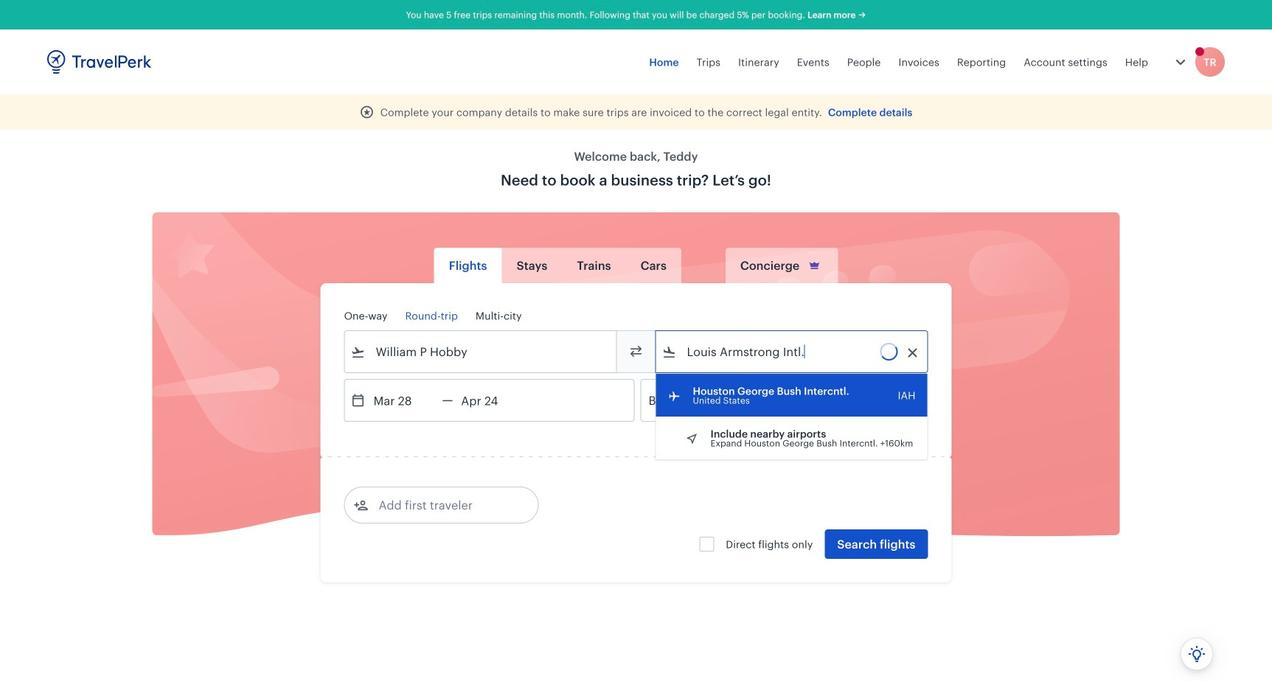 Task type: describe. For each thing, give the bounding box(es) containing it.
Depart text field
[[365, 380, 442, 421]]

From search field
[[365, 340, 597, 364]]



Task type: locate. For each thing, give the bounding box(es) containing it.
Return text field
[[453, 380, 530, 421]]

To search field
[[677, 340, 908, 364]]

Add first traveler search field
[[368, 493, 522, 517]]



